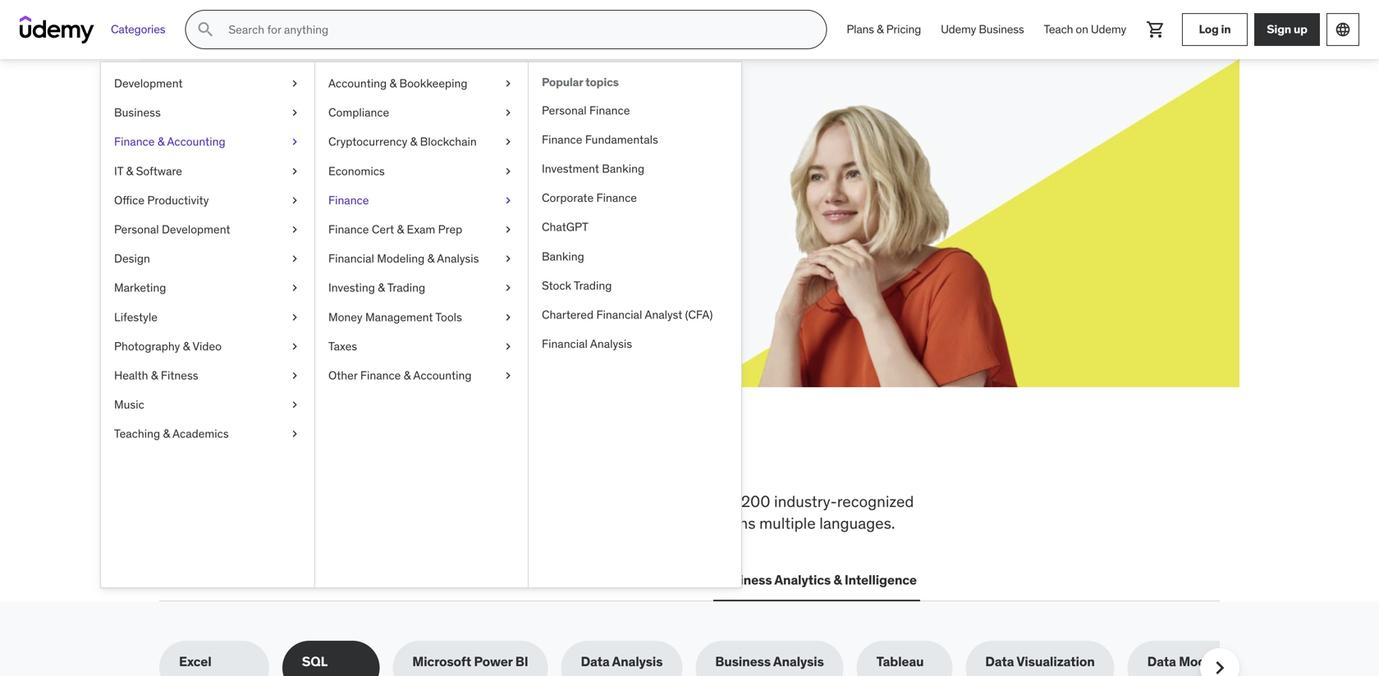 Task type: describe. For each thing, give the bounding box(es) containing it.
corporate finance link
[[529, 184, 741, 213]]

& for bookkeeping
[[390, 76, 397, 91]]

1 vertical spatial accounting
[[167, 134, 225, 149]]

xsmall image for taxes
[[502, 339, 515, 355]]

personal for personal finance
[[542, 103, 587, 118]]

health
[[114, 368, 148, 383]]

finance up it & software in the top of the page
[[114, 134, 155, 149]]

data for data visualization
[[986, 654, 1014, 671]]

business for business
[[114, 105, 161, 120]]

xsmall image for office productivity
[[288, 192, 301, 209]]

financial modeling & analysis
[[328, 251, 479, 266]]

leadership
[[412, 572, 480, 589]]

including
[[524, 492, 588, 512]]

over
[[708, 492, 738, 512]]

chartered financial analyst (cfa) link
[[529, 300, 741, 330]]

& for software
[[126, 164, 133, 178]]

content
[[627, 492, 681, 512]]

stock trading link
[[529, 271, 741, 300]]

choose a language image
[[1335, 21, 1352, 38]]

next image
[[1207, 655, 1233, 677]]

video
[[193, 339, 222, 354]]

0 vertical spatial your
[[340, 131, 400, 165]]

all
[[159, 438, 207, 480]]

office productivity link
[[101, 186, 314, 215]]

dec
[[311, 190, 334, 206]]

with
[[349, 171, 374, 188]]

udemy inside udemy business link
[[941, 22, 976, 37]]

it for it certifications
[[295, 572, 306, 589]]

corporate finance
[[542, 191, 637, 205]]

productivity
[[147, 193, 209, 208]]

sign up link
[[1255, 13, 1320, 46]]

analysis for business
[[773, 654, 824, 671]]

it for it & software
[[114, 164, 123, 178]]

corporate
[[542, 191, 594, 205]]

leadership button
[[409, 561, 483, 600]]

(cfa)
[[685, 307, 713, 322]]

cryptocurrency & blockchain link
[[315, 127, 528, 157]]

stock
[[542, 278, 572, 293]]

web development
[[163, 572, 275, 589]]

modeling for data
[[1179, 654, 1237, 671]]

data modeling
[[1148, 654, 1237, 671]]

chartered financial analyst (cfa)
[[542, 307, 713, 322]]

data for data analysis
[[581, 654, 610, 671]]

microsoft power bi
[[412, 654, 528, 671]]

xsmall image for development
[[288, 76, 301, 92]]

fitness
[[161, 368, 198, 383]]

certifications,
[[159, 514, 254, 533]]

covering
[[159, 492, 222, 512]]

& for academics
[[163, 427, 170, 441]]

need
[[432, 438, 511, 480]]

tableau
[[877, 654, 924, 671]]

finance down 15.
[[328, 222, 369, 237]]

finance down topics
[[590, 103, 630, 118]]

economics
[[328, 164, 385, 178]]

a
[[377, 171, 384, 188]]

data science button
[[496, 561, 583, 600]]

business analytics & intelligence
[[717, 572, 917, 589]]

& inside button
[[834, 572, 842, 589]]

& for pricing
[[877, 22, 884, 37]]

15.
[[337, 190, 353, 206]]

visualization
[[1017, 654, 1095, 671]]

spans
[[715, 514, 756, 533]]

finance cert & exam prep link
[[315, 215, 528, 244]]

it certifications
[[295, 572, 392, 589]]

marketing link
[[101, 274, 314, 303]]

sign
[[1267, 22, 1292, 37]]

finance & accounting link
[[101, 127, 314, 157]]

$12.99
[[218, 190, 258, 206]]

workplace
[[276, 492, 348, 512]]

financial for financial analysis
[[542, 337, 588, 351]]

xsmall image for teaching & academics
[[288, 426, 301, 442]]

finance element
[[528, 62, 741, 588]]

teach on udemy
[[1044, 22, 1127, 37]]

analytics
[[775, 572, 831, 589]]

plans & pricing link
[[837, 10, 931, 49]]

it & software link
[[101, 157, 314, 186]]

future
[[405, 131, 485, 165]]

0 horizontal spatial banking
[[542, 249, 584, 264]]

office productivity
[[114, 193, 209, 208]]

finance & accounting
[[114, 134, 225, 149]]

photography & video
[[114, 339, 222, 354]]

for inside covering critical workplace skills to technical topics, including prep content for over 200 industry-recognized certifications, our catalog supports well-rounded professional development and spans multiple languages.
[[685, 492, 704, 512]]

lifestyle
[[114, 310, 158, 325]]

shopping cart with 0 items image
[[1146, 20, 1166, 39]]

personal development link
[[101, 215, 314, 244]]

investment banking link
[[529, 154, 741, 184]]

just
[[499, 171, 520, 188]]

power
[[474, 654, 513, 671]]

categories
[[111, 22, 165, 37]]

xsmall image for business
[[288, 105, 301, 121]]

& down the taxes link
[[404, 368, 411, 383]]

xsmall image for finance & accounting
[[288, 134, 301, 150]]

xsmall image for design
[[288, 251, 301, 267]]

0 vertical spatial accounting
[[328, 76, 387, 91]]

financial for financial modeling & analysis
[[328, 251, 374, 266]]

accounting & bookkeeping
[[328, 76, 468, 91]]

other finance & accounting
[[328, 368, 472, 383]]

well-
[[405, 514, 439, 533]]

photography & video link
[[101, 332, 314, 361]]

finance inside "link"
[[542, 132, 583, 147]]

& for trading
[[378, 281, 385, 295]]

accounting & bookkeeping link
[[315, 69, 528, 98]]

finance down investment banking link
[[597, 191, 637, 205]]

xsmall image for other finance & accounting
[[502, 368, 515, 384]]

money management tools link
[[315, 303, 528, 332]]

teach on udemy link
[[1034, 10, 1136, 49]]

financial modeling & analysis link
[[315, 244, 528, 274]]

languages.
[[820, 514, 895, 533]]

0 vertical spatial skills
[[272, 438, 361, 480]]

cert
[[372, 222, 394, 237]]

udemy image
[[20, 16, 94, 44]]

xsmall image for accounting & bookkeeping
[[502, 76, 515, 92]]

personal for personal development
[[114, 222, 159, 237]]

on
[[1076, 22, 1089, 37]]

topics,
[[474, 492, 521, 512]]

technical
[[407, 492, 471, 512]]

covering critical workplace skills to technical topics, including prep content for over 200 industry-recognized certifications, our catalog supports well-rounded professional development and spans multiple languages.
[[159, 492, 914, 533]]



Task type: vqa. For each thing, say whether or not it's contained in the screenshot.
the right 2,731
no



Task type: locate. For each thing, give the bounding box(es) containing it.
0 vertical spatial banking
[[602, 161, 645, 176]]

0 vertical spatial personal
[[542, 103, 587, 118]]

compliance
[[328, 105, 389, 120]]

finance down the with
[[328, 193, 369, 208]]

taxes
[[328, 339, 357, 354]]

& for fitness
[[151, 368, 158, 383]]

xsmall image
[[502, 76, 515, 92], [288, 105, 301, 121], [502, 105, 515, 121], [288, 163, 301, 179], [502, 163, 515, 179], [288, 192, 301, 209], [288, 251, 301, 267], [502, 251, 515, 267], [288, 280, 301, 296], [288, 339, 301, 355], [288, 397, 301, 413]]

data right bi
[[581, 654, 610, 671]]

accounting down the taxes link
[[413, 368, 472, 383]]

analyst
[[645, 307, 683, 322]]

topic filters element
[[159, 641, 1256, 677]]

0 horizontal spatial financial
[[328, 251, 374, 266]]

xsmall image inside finance cert & exam prep link
[[502, 222, 515, 238]]

xsmall image for economics
[[502, 163, 515, 179]]

xsmall image for financial modeling & analysis
[[502, 251, 515, 267]]

1 vertical spatial financial
[[597, 307, 642, 322]]

1 vertical spatial it
[[295, 572, 306, 589]]

0 vertical spatial modeling
[[377, 251, 425, 266]]

banking link
[[529, 242, 741, 271]]

communication
[[599, 572, 697, 589]]

xsmall image inside financial modeling & analysis link
[[502, 251, 515, 267]]

& right health
[[151, 368, 158, 383]]

& left bookkeeping
[[390, 76, 397, 91]]

lifestyle link
[[101, 303, 314, 332]]

finance up investment
[[542, 132, 583, 147]]

& right the cert
[[397, 222, 404, 237]]

udemy
[[941, 22, 976, 37], [1091, 22, 1127, 37]]

1 horizontal spatial udemy
[[1091, 22, 1127, 37]]

1 horizontal spatial personal
[[542, 103, 587, 118]]

business
[[979, 22, 1024, 37], [114, 105, 161, 120], [717, 572, 772, 589], [715, 654, 771, 671]]

& up office
[[126, 164, 133, 178]]

chatgpt
[[542, 220, 589, 235]]

for up potential
[[297, 131, 335, 165]]

and
[[685, 514, 711, 533]]

data for data modeling
[[1148, 654, 1176, 671]]

1 horizontal spatial your
[[340, 131, 400, 165]]

your
[[340, 131, 400, 165], [266, 171, 291, 188]]

prep
[[592, 492, 624, 512]]

teaching
[[114, 427, 160, 441]]

2 vertical spatial development
[[193, 572, 275, 589]]

xsmall image inside lifestyle link
[[288, 309, 301, 325]]

1 vertical spatial modeling
[[1179, 654, 1237, 671]]

xsmall image inside other finance & accounting link
[[502, 368, 515, 384]]

your up the with
[[340, 131, 400, 165]]

xsmall image inside "it & software" link
[[288, 163, 301, 179]]

banking
[[602, 161, 645, 176], [542, 249, 584, 264]]

development
[[114, 76, 183, 91], [162, 222, 230, 237], [193, 572, 275, 589]]

xsmall image inside cryptocurrency & blockchain "link"
[[502, 134, 515, 150]]

& down "compliance" link
[[410, 134, 417, 149]]

development
[[590, 514, 681, 533]]

2 horizontal spatial financial
[[597, 307, 642, 322]]

xsmall image inside health & fitness "link"
[[288, 368, 301, 384]]

udemy right "pricing" in the right top of the page
[[941, 22, 976, 37]]

0 vertical spatial in
[[1221, 22, 1231, 37]]

udemy business
[[941, 22, 1024, 37]]

accounting
[[328, 76, 387, 91], [167, 134, 225, 149], [413, 368, 472, 383]]

business for business analysis
[[715, 654, 771, 671]]

2 vertical spatial accounting
[[413, 368, 472, 383]]

xsmall image inside photography & video link
[[288, 339, 301, 355]]

xsmall image inside finance & accounting link
[[288, 134, 301, 150]]

rounded
[[439, 514, 497, 533]]

at
[[484, 171, 495, 188]]

0 horizontal spatial modeling
[[377, 251, 425, 266]]

xsmall image inside music link
[[288, 397, 301, 413]]

taxes link
[[315, 332, 528, 361]]

xsmall image inside marketing link
[[288, 280, 301, 296]]

blockchain
[[420, 134, 477, 149]]

it inside button
[[295, 572, 306, 589]]

1 vertical spatial your
[[266, 171, 291, 188]]

skills inside covering critical workplace skills to technical topics, including prep content for over 200 industry-recognized certifications, our catalog supports well-rounded professional development and spans multiple languages.
[[351, 492, 386, 512]]

investing
[[328, 281, 375, 295]]

xsmall image inside "compliance" link
[[502, 105, 515, 121]]

xsmall image for finance cert & exam prep
[[502, 222, 515, 238]]

banking down the "fundamentals"
[[602, 161, 645, 176]]

financial down chartered
[[542, 337, 588, 351]]

1 vertical spatial banking
[[542, 249, 584, 264]]

other finance & accounting link
[[315, 361, 528, 390]]

finance
[[590, 103, 630, 118], [542, 132, 583, 147], [114, 134, 155, 149], [597, 191, 637, 205], [328, 193, 369, 208], [328, 222, 369, 237], [360, 368, 401, 383]]

skills up workplace
[[272, 438, 361, 480]]

xsmall image inside design link
[[288, 251, 301, 267]]

accounting up compliance on the top of page
[[328, 76, 387, 91]]

xsmall image for cryptocurrency & blockchain
[[502, 134, 515, 150]]

0 horizontal spatial it
[[114, 164, 123, 178]]

intelligence
[[845, 572, 917, 589]]

200
[[741, 492, 771, 512]]

0 vertical spatial development
[[114, 76, 183, 91]]

1 horizontal spatial modeling
[[1179, 654, 1237, 671]]

xsmall image for marketing
[[288, 280, 301, 296]]

& left video at left bottom
[[183, 339, 190, 354]]

modeling inside topic filters element
[[1179, 654, 1237, 671]]

data left science
[[499, 572, 528, 589]]

2 udemy from the left
[[1091, 22, 1127, 37]]

stock trading
[[542, 278, 612, 293]]

for up and
[[685, 492, 704, 512]]

development down office productivity link
[[162, 222, 230, 237]]

personal down popular
[[542, 103, 587, 118]]

the
[[214, 438, 266, 480]]

xsmall image for finance
[[502, 192, 515, 209]]

recognized
[[837, 492, 914, 512]]

& right the plans
[[877, 22, 884, 37]]

popular topics
[[542, 75, 619, 90]]

0 horizontal spatial trading
[[387, 281, 425, 295]]

xsmall image for compliance
[[502, 105, 515, 121]]

design
[[114, 251, 150, 266]]

2 vertical spatial financial
[[542, 337, 588, 351]]

development for personal
[[162, 222, 230, 237]]

analysis
[[437, 251, 479, 266], [590, 337, 632, 351], [612, 654, 663, 671], [773, 654, 824, 671]]

development link
[[101, 69, 314, 98]]

it & software
[[114, 164, 182, 178]]

xsmall image inside money management tools link
[[502, 309, 515, 325]]

xsmall image for personal development
[[288, 222, 301, 238]]

photography
[[114, 339, 180, 354]]

certifications
[[309, 572, 392, 589]]

finance cert & exam prep
[[328, 222, 463, 237]]

skills
[[272, 438, 361, 480], [351, 492, 386, 512]]

xsmall image inside personal development link
[[288, 222, 301, 238]]

xsmall image inside office productivity link
[[288, 192, 301, 209]]

xsmall image for photography & video
[[288, 339, 301, 355]]

it up office
[[114, 164, 123, 178]]

for inside skills for your future expand your potential with a course. starting at just $12.99 through dec 15.
[[297, 131, 335, 165]]

xsmall image
[[288, 76, 301, 92], [288, 134, 301, 150], [502, 134, 515, 150], [502, 192, 515, 209], [288, 222, 301, 238], [502, 222, 515, 238], [502, 280, 515, 296], [288, 309, 301, 325], [502, 309, 515, 325], [502, 339, 515, 355], [288, 368, 301, 384], [502, 368, 515, 384], [288, 426, 301, 442]]

& right the investing
[[378, 281, 385, 295]]

udemy right on
[[1091, 22, 1127, 37]]

xsmall image inside finance link
[[502, 192, 515, 209]]

plans
[[847, 22, 874, 37]]

& down finance cert & exam prep link
[[427, 251, 435, 266]]

0 vertical spatial it
[[114, 164, 123, 178]]

finance fundamentals
[[542, 132, 658, 147]]

other
[[328, 368, 358, 383]]

1 vertical spatial skills
[[351, 492, 386, 512]]

money management tools
[[328, 310, 462, 325]]

our
[[258, 514, 280, 533]]

data inside "button"
[[499, 572, 528, 589]]

1 horizontal spatial accounting
[[328, 76, 387, 91]]

xsmall image inside development link
[[288, 76, 301, 92]]

personal inside finance element
[[542, 103, 587, 118]]

& up software at left
[[158, 134, 165, 149]]

& right 'analytics'
[[834, 572, 842, 589]]

0 horizontal spatial for
[[297, 131, 335, 165]]

skills up supports
[[351, 492, 386, 512]]

data for data science
[[499, 572, 528, 589]]

udemy inside teach on udemy link
[[1091, 22, 1127, 37]]

accounting down business link
[[167, 134, 225, 149]]

analysis for financial
[[590, 337, 632, 351]]

xsmall image inside business link
[[288, 105, 301, 121]]

bookkeeping
[[399, 76, 468, 91]]

1 horizontal spatial trading
[[574, 278, 612, 293]]

development inside button
[[193, 572, 275, 589]]

0 horizontal spatial personal
[[114, 222, 159, 237]]

investment banking
[[542, 161, 645, 176]]

in right log
[[1221, 22, 1231, 37]]

2 horizontal spatial accounting
[[413, 368, 472, 383]]

1 vertical spatial personal
[[114, 222, 159, 237]]

trading right stock
[[574, 278, 612, 293]]

web
[[163, 572, 190, 589]]

1 horizontal spatial it
[[295, 572, 306, 589]]

xsmall image inside the taxes link
[[502, 339, 515, 355]]

professional
[[501, 514, 586, 533]]

xsmall image inside "investing & trading" link
[[502, 280, 515, 296]]

banking down chatgpt
[[542, 249, 584, 264]]

1 udemy from the left
[[941, 22, 976, 37]]

0 horizontal spatial in
[[517, 438, 549, 480]]

music
[[114, 397, 144, 412]]

financial down stock trading link
[[597, 307, 642, 322]]

business inside button
[[717, 572, 772, 589]]

academics
[[173, 427, 229, 441]]

in inside log in link
[[1221, 22, 1231, 37]]

place
[[620, 438, 706, 480]]

development down categories dropdown button
[[114, 76, 183, 91]]

it
[[114, 164, 123, 178], [295, 572, 306, 589]]

fundamentals
[[585, 132, 658, 147]]

up
[[1294, 22, 1308, 37]]

1 vertical spatial in
[[517, 438, 549, 480]]

your up through
[[266, 171, 291, 188]]

xsmall image for health & fitness
[[288, 368, 301, 384]]

cryptocurrency & blockchain
[[328, 134, 477, 149]]

1 vertical spatial for
[[685, 492, 704, 512]]

business inside topic filters element
[[715, 654, 771, 671]]

log in link
[[1182, 13, 1248, 46]]

0 horizontal spatial your
[[266, 171, 291, 188]]

health & fitness link
[[101, 361, 314, 390]]

xsmall image for lifestyle
[[288, 309, 301, 325]]

1 horizontal spatial banking
[[602, 161, 645, 176]]

0 vertical spatial financial
[[328, 251, 374, 266]]

financial up the investing
[[328, 251, 374, 266]]

teaching & academics link
[[101, 420, 314, 449]]

all the skills you need in one place
[[159, 438, 706, 480]]

communication button
[[596, 561, 700, 600]]

submit search image
[[196, 20, 215, 39]]

finance right other
[[360, 368, 401, 383]]

personal finance
[[542, 103, 630, 118]]

in up the including in the left bottom of the page
[[517, 438, 549, 480]]

& for blockchain
[[410, 134, 417, 149]]

xsmall image for investing & trading
[[502, 280, 515, 296]]

supports
[[339, 514, 401, 533]]

modeling for financial
[[377, 251, 425, 266]]

analysis inside finance element
[[590, 337, 632, 351]]

business for business analytics & intelligence
[[717, 572, 772, 589]]

personal
[[542, 103, 587, 118], [114, 222, 159, 237]]

1 horizontal spatial in
[[1221, 22, 1231, 37]]

cryptocurrency
[[328, 134, 408, 149]]

xsmall image inside teaching & academics link
[[288, 426, 301, 442]]

0 horizontal spatial accounting
[[167, 134, 225, 149]]

skills for your future expand your potential with a course. starting at just $12.99 through dec 15.
[[218, 131, 520, 206]]

log
[[1199, 22, 1219, 37]]

potential
[[294, 171, 346, 188]]

industry-
[[774, 492, 837, 512]]

development for web
[[193, 572, 275, 589]]

investing & trading
[[328, 281, 425, 295]]

office
[[114, 193, 145, 208]]

trading down financial modeling & analysis
[[387, 281, 425, 295]]

0 vertical spatial for
[[297, 131, 335, 165]]

it certifications button
[[292, 561, 395, 600]]

data left the visualization
[[986, 654, 1014, 671]]

xsmall image for music
[[288, 397, 301, 413]]

analysis for data
[[612, 654, 663, 671]]

business link
[[101, 98, 314, 127]]

it left certifications at the left bottom
[[295, 572, 306, 589]]

0 horizontal spatial udemy
[[941, 22, 976, 37]]

data science
[[499, 572, 580, 589]]

xsmall image inside "accounting & bookkeeping" link
[[502, 76, 515, 92]]

xsmall image inside economics link
[[502, 163, 515, 179]]

you
[[367, 438, 426, 480]]

finance link
[[315, 186, 528, 215]]

1 horizontal spatial for
[[685, 492, 704, 512]]

personal up the design at the left of page
[[114, 222, 159, 237]]

development right web
[[193, 572, 275, 589]]

xsmall image for money management tools
[[502, 309, 515, 325]]

& for accounting
[[158, 134, 165, 149]]

data left next "icon" on the right bottom of page
[[1148, 654, 1176, 671]]

money
[[328, 310, 363, 325]]

music link
[[101, 390, 314, 420]]

Search for anything text field
[[225, 16, 807, 44]]

1 vertical spatial development
[[162, 222, 230, 237]]

1 horizontal spatial financial
[[542, 337, 588, 351]]

trading inside finance element
[[574, 278, 612, 293]]

xsmall image for it & software
[[288, 163, 301, 179]]

& for video
[[183, 339, 190, 354]]

& right teaching
[[163, 427, 170, 441]]

popular
[[542, 75, 583, 90]]

business analysis
[[715, 654, 824, 671]]

plans & pricing
[[847, 22, 921, 37]]



